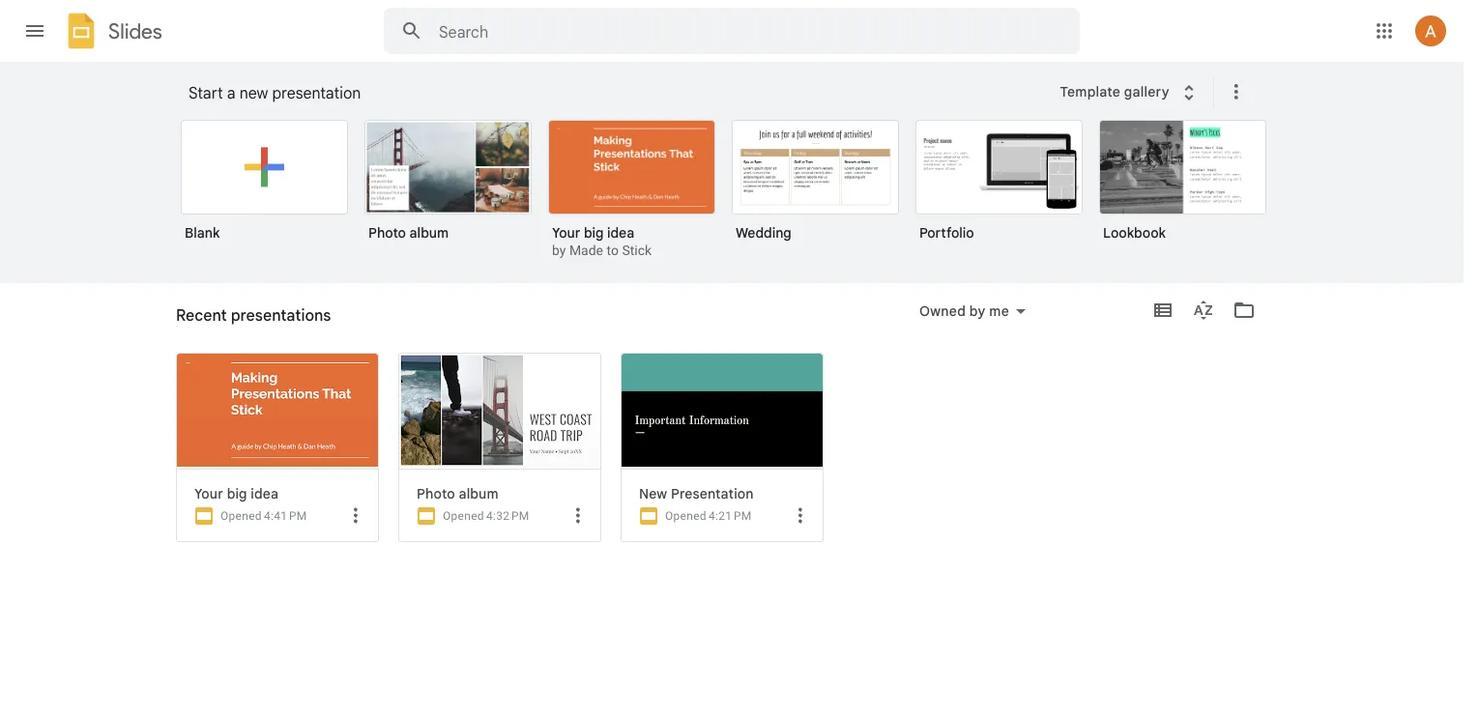 Task type: locate. For each thing, give the bounding box(es) containing it.
start a new presentation
[[189, 83, 361, 102]]

1 recent from the top
[[176, 306, 227, 325]]

main menu image
[[23, 19, 46, 43]]

0 horizontal spatial by
[[552, 243, 566, 259]]

gallery
[[1124, 83, 1170, 100]]

opened inside your big idea option
[[220, 510, 262, 523]]

recent
[[176, 306, 227, 325], [176, 313, 221, 330]]

1 vertical spatial by
[[970, 303, 986, 320]]

template gallery button
[[1048, 74, 1213, 109]]

your up made
[[552, 224, 580, 241]]

opened 4:21 pm
[[665, 510, 752, 523]]

1 vertical spatial your
[[194, 485, 223, 502]]

search image
[[393, 12, 431, 50]]

blank option
[[181, 120, 348, 255]]

your inside your big idea google slides element
[[194, 485, 223, 502]]

list box
[[181, 116, 1293, 284]]

2 recent from the top
[[176, 313, 221, 330]]

0 vertical spatial your
[[552, 224, 580, 241]]

2 opened from the left
[[443, 510, 484, 523]]

1 vertical spatial album
[[459, 485, 499, 502]]

1 horizontal spatial your
[[552, 224, 580, 241]]

0 horizontal spatial big
[[227, 485, 247, 502]]

1 vertical spatial photo
[[417, 485, 455, 502]]

1 horizontal spatial album
[[459, 485, 499, 502]]

1 recent presentations from the top
[[176, 306, 331, 325]]

your for your big idea by made to stick
[[552, 224, 580, 241]]

new presentation
[[639, 485, 754, 502]]

to
[[607, 243, 619, 259]]

your inside 'your big idea by made to stick'
[[552, 224, 580, 241]]

photo album option
[[365, 120, 532, 255], [398, 353, 601, 717]]

1 horizontal spatial by
[[970, 303, 986, 320]]

by left made
[[552, 243, 566, 259]]

start a new presentation heading
[[189, 62, 1048, 124]]

1 vertical spatial photo album
[[417, 485, 499, 502]]

recent presentations list box
[[176, 353, 1288, 717]]

your
[[552, 224, 580, 241], [194, 485, 223, 502]]

idea inside 'your big idea by made to stick'
[[607, 224, 634, 241]]

your big idea
[[194, 485, 279, 502]]

your for your big idea
[[194, 485, 223, 502]]

0 horizontal spatial opened
[[220, 510, 262, 523]]

made to stick link
[[569, 243, 652, 259]]

opened inside new presentation option
[[665, 510, 707, 523]]

2 horizontal spatial opened
[[665, 510, 707, 523]]

by
[[552, 243, 566, 259], [970, 303, 986, 320]]

opened 4:41 pm
[[220, 510, 307, 523]]

None search field
[[384, 8, 1080, 54]]

portfolio
[[920, 224, 974, 241]]

1 horizontal spatial your big idea option
[[548, 120, 716, 261]]

opened down your big idea
[[220, 510, 262, 523]]

recent presentations heading
[[176, 283, 331, 345]]

opened
[[220, 510, 262, 523], [443, 510, 484, 523], [665, 510, 707, 523]]

recent presentations
[[176, 306, 331, 325], [176, 313, 312, 330]]

new presentation google slides element
[[639, 485, 815, 503]]

0 vertical spatial idea
[[607, 224, 634, 241]]

last opened by me 4:32 pm element
[[486, 510, 530, 523]]

big inside 'your big idea by made to stick'
[[584, 224, 604, 241]]

by left me
[[970, 303, 986, 320]]

lookbook option
[[1099, 120, 1267, 255]]

presentations
[[231, 306, 331, 325], [224, 313, 312, 330]]

idea up opened 4:41 pm in the left of the page
[[251, 485, 279, 502]]

photo album
[[368, 224, 449, 241], [417, 485, 499, 502]]

3 opened from the left
[[665, 510, 707, 523]]

0 horizontal spatial your
[[194, 485, 223, 502]]

0 vertical spatial photo
[[368, 224, 406, 241]]

blank
[[185, 224, 220, 241]]

big up made
[[584, 224, 604, 241]]

4:21 pm
[[709, 510, 752, 523]]

start
[[189, 83, 223, 102]]

0 vertical spatial photo album option
[[365, 120, 532, 255]]

opened left last opened by me 4:32 pm "element"
[[443, 510, 484, 523]]

1 vertical spatial your big idea option
[[176, 353, 379, 717]]

photo
[[368, 224, 406, 241], [417, 485, 455, 502]]

photo album inside recent presentations list box
[[417, 485, 499, 502]]

0 vertical spatial album
[[410, 224, 449, 241]]

1 vertical spatial idea
[[251, 485, 279, 502]]

1 horizontal spatial idea
[[607, 224, 634, 241]]

1 horizontal spatial big
[[584, 224, 604, 241]]

by inside 'popup button'
[[970, 303, 986, 320]]

template
[[1060, 83, 1121, 100]]

4:32 pm
[[486, 510, 530, 523]]

wedding
[[736, 224, 792, 241]]

opened down the new presentation
[[665, 510, 707, 523]]

0 vertical spatial by
[[552, 243, 566, 259]]

0 vertical spatial big
[[584, 224, 604, 241]]

album
[[410, 224, 449, 241], [459, 485, 499, 502]]

made
[[569, 243, 603, 259]]

big
[[584, 224, 604, 241], [227, 485, 247, 502]]

your big idea google slides element
[[194, 485, 370, 503]]

your big idea option
[[548, 120, 716, 261], [176, 353, 379, 717]]

1 horizontal spatial photo
[[417, 485, 455, 502]]

0 horizontal spatial album
[[410, 224, 449, 241]]

big up opened 4:41 pm in the left of the page
[[227, 485, 247, 502]]

recent inside heading
[[176, 306, 227, 325]]

idea for your big idea
[[251, 485, 279, 502]]

1 vertical spatial photo album option
[[398, 353, 601, 717]]

1 vertical spatial big
[[227, 485, 247, 502]]

last opened by me 4:21 pm element
[[709, 510, 752, 523]]

album inside list box
[[410, 224, 449, 241]]

your up opened 4:41 pm in the left of the page
[[194, 485, 223, 502]]

big inside recent presentations list box
[[227, 485, 247, 502]]

0 horizontal spatial idea
[[251, 485, 279, 502]]

idea
[[607, 224, 634, 241], [251, 485, 279, 502]]

photo album option for your big idea
[[365, 120, 532, 255]]

1 horizontal spatial opened
[[443, 510, 484, 523]]

idea up to
[[607, 224, 634, 241]]

by inside 'your big idea by made to stick'
[[552, 243, 566, 259]]

idea inside recent presentations list box
[[251, 485, 279, 502]]

1 opened from the left
[[220, 510, 262, 523]]



Task type: describe. For each thing, give the bounding box(es) containing it.
photo album google slides element
[[417, 485, 593, 503]]

slides
[[108, 18, 162, 44]]

presentation
[[671, 485, 754, 502]]

wedding option
[[732, 120, 899, 255]]

opened for presentation
[[665, 510, 707, 523]]

photo album option for new presentation
[[398, 353, 601, 717]]

owned by me button
[[907, 300, 1039, 323]]

big for your big idea
[[227, 485, 247, 502]]

2 recent presentations from the top
[[176, 313, 312, 330]]

opened for album
[[443, 510, 484, 523]]

new
[[639, 485, 667, 502]]

your big idea by made to stick
[[552, 224, 652, 259]]

last opened by me 4:41 pm element
[[264, 510, 307, 523]]

presentations inside heading
[[231, 306, 331, 325]]

4:41 pm
[[264, 510, 307, 523]]

more actions. image
[[1221, 80, 1248, 103]]

stick
[[622, 243, 652, 259]]

opened for big
[[220, 510, 262, 523]]

lookbook
[[1103, 224, 1166, 241]]

new presentation option
[[621, 353, 824, 717]]

big for your big idea by made to stick
[[584, 224, 604, 241]]

photo inside recent presentations list box
[[417, 485, 455, 502]]

slides link
[[62, 12, 162, 54]]

owned by me
[[919, 303, 1010, 320]]

Search bar text field
[[439, 22, 1032, 42]]

owned
[[919, 303, 966, 320]]

template gallery
[[1060, 83, 1170, 100]]

0 vertical spatial your big idea option
[[548, 120, 716, 261]]

0 horizontal spatial your big idea option
[[176, 353, 379, 717]]

0 horizontal spatial photo
[[368, 224, 406, 241]]

idea for your big idea by made to stick
[[607, 224, 634, 241]]

0 vertical spatial photo album
[[368, 224, 449, 241]]

opened 4:32 pm
[[443, 510, 530, 523]]

list box containing blank
[[181, 116, 1293, 284]]

presentation
[[272, 83, 361, 102]]

new
[[240, 83, 268, 102]]

a
[[227, 83, 236, 102]]

portfolio option
[[916, 120, 1083, 255]]

me
[[990, 303, 1010, 320]]

album inside recent presentations list box
[[459, 485, 499, 502]]



Task type: vqa. For each thing, say whether or not it's contained in the screenshot.
The Idea to the bottom
yes



